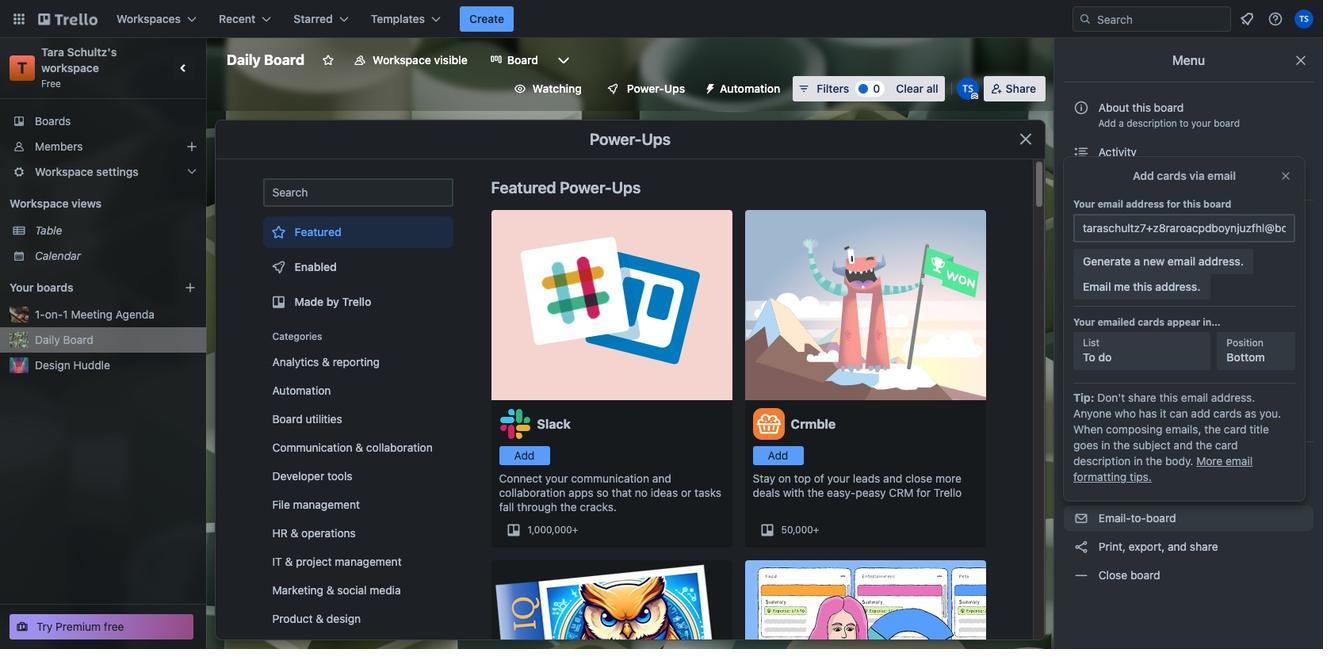 Task type: describe. For each thing, give the bounding box(es) containing it.
archived items link
[[1065, 168, 1314, 194]]

add board image
[[184, 282, 197, 294]]

board up 'to'
[[1155, 101, 1185, 114]]

share button
[[984, 76, 1046, 102]]

marketing
[[272, 584, 324, 597]]

members
[[35, 140, 83, 153]]

add inside about this board add a description to your board
[[1099, 117, 1117, 129]]

easy-
[[828, 486, 856, 500]]

huddle
[[73, 359, 110, 372]]

starred
[[294, 12, 333, 25]]

stickers link
[[1065, 378, 1314, 404]]

0 vertical spatial automation link
[[1065, 293, 1314, 318]]

star or unstar board image
[[322, 54, 335, 67]]

title
[[1251, 423, 1270, 436]]

primary element
[[0, 0, 1324, 38]]

daily inside 'board name' text field
[[227, 52, 261, 68]]

workspace for workspace settings
[[35, 165, 93, 178]]

on
[[779, 472, 792, 485]]

+ for crmble
[[814, 524, 820, 536]]

made
[[295, 295, 324, 309]]

starred button
[[284, 6, 358, 32]]

no
[[635, 486, 648, 500]]

list to do
[[1084, 337, 1112, 364]]

daily board inside 'board name' text field
[[227, 52, 305, 68]]

1-on-1 meeting agenda link
[[35, 307, 197, 323]]

communication & collaboration
[[272, 441, 433, 455]]

utilities
[[306, 413, 342, 426]]

sm image for email-to-board
[[1074, 511, 1090, 527]]

of
[[815, 472, 825, 485]]

add button for slack
[[499, 447, 550, 466]]

1 vertical spatial tara schultz (taraschultz7) image
[[957, 78, 979, 100]]

email for this
[[1182, 391, 1209, 405]]

to-
[[1132, 512, 1147, 525]]

address. for new
[[1199, 255, 1245, 268]]

board utilities link
[[263, 407, 453, 432]]

your inside connect your communication and collaboration apps so that no ideas or tasks fall through the cracks.
[[546, 472, 568, 485]]

email me this address. link
[[1074, 274, 1211, 300]]

through
[[517, 501, 558, 514]]

upgrade button
[[1179, 412, 1240, 431]]

1 vertical spatial a
[[1135, 255, 1141, 268]]

sm image inside automation button
[[698, 76, 720, 98]]

your boards with 3 items element
[[10, 278, 160, 297]]

search image
[[1080, 13, 1092, 25]]

2 vertical spatial power-ups
[[1096, 327, 1159, 340]]

sm image for labels
[[1074, 355, 1090, 370]]

0 vertical spatial management
[[293, 498, 360, 512]]

print, export, and share link
[[1065, 535, 1314, 560]]

tara schultz's workspace free
[[41, 45, 120, 90]]

watch link
[[1065, 449, 1314, 474]]

& for hr
[[291, 527, 299, 540]]

Search text field
[[263, 178, 453, 207]]

deals
[[753, 486, 781, 500]]

email inside "more email formatting tips."
[[1226, 455, 1254, 468]]

print,
[[1099, 540, 1126, 554]]

and inside don't share this email address. anyone who has it can add cards as you. when composing emails, the card title goes in the subject and the card description in the body.
[[1174, 439, 1193, 452]]

clear all button
[[890, 76, 945, 102]]

0 vertical spatial cards
[[1158, 169, 1187, 182]]

1 vertical spatial management
[[335, 555, 402, 569]]

meeting
[[71, 308, 113, 321]]

workspace for workspace visible
[[373, 53, 431, 67]]

your emailed cards appear in…
[[1074, 317, 1221, 328]]

1 vertical spatial automation
[[1096, 298, 1158, 312]]

don't share this email address. anyone who has it can add cards as you. when composing emails, the card title goes in the subject and the card description in the body.
[[1074, 391, 1282, 468]]

description inside about this board add a description to your board
[[1127, 117, 1178, 129]]

and inside connect your communication and collaboration apps so that no ideas or tasks fall through the cracks.
[[653, 472, 672, 485]]

& for product
[[316, 612, 324, 626]]

position bottom
[[1227, 337, 1266, 364]]

email-
[[1099, 512, 1132, 525]]

change
[[1099, 241, 1139, 255]]

emails,
[[1166, 423, 1202, 436]]

workspace visible button
[[344, 48, 477, 73]]

template
[[1130, 413, 1175, 427]]

by
[[327, 295, 339, 309]]

made by trello
[[295, 295, 371, 309]]

more email formatting tips. link
[[1074, 455, 1254, 484]]

cracks.
[[580, 501, 617, 514]]

create button
[[460, 6, 514, 32]]

board down the via
[[1204, 198, 1232, 210]]

0 vertical spatial tara schultz (taraschultz7) image
[[1295, 10, 1314, 29]]

this inside about this board add a description to your board
[[1133, 101, 1152, 114]]

add
[[1192, 407, 1211, 420]]

visible
[[434, 53, 468, 67]]

power-ups link
[[1065, 321, 1314, 347]]

board link
[[481, 48, 548, 73]]

your for your email address for this board
[[1074, 198, 1096, 210]]

sm image for print, export, and share
[[1074, 539, 1090, 555]]

calendar
[[35, 249, 81, 263]]

workspaces
[[117, 12, 181, 25]]

file
[[272, 498, 290, 512]]

& for it
[[285, 555, 293, 569]]

filters
[[817, 82, 850, 95]]

analytics & reporting link
[[263, 350, 453, 375]]

try
[[36, 620, 53, 634]]

board up watching button at top
[[508, 53, 539, 67]]

background
[[1142, 241, 1203, 255]]

featured power-ups
[[491, 178, 641, 197]]

export,
[[1129, 540, 1166, 554]]

1,000,000
[[528, 524, 573, 536]]

sm image for power-ups
[[1074, 326, 1090, 342]]

custom
[[1099, 270, 1138, 283]]

0
[[874, 82, 881, 95]]

1 horizontal spatial share
[[1191, 540, 1219, 554]]

email for new
[[1168, 255, 1196, 268]]

members link
[[0, 134, 206, 159]]

copy
[[1099, 483, 1126, 497]]

sm image for stickers
[[1074, 383, 1090, 399]]

address
[[1127, 198, 1165, 210]]

body.
[[1166, 455, 1194, 468]]

the down add
[[1205, 423, 1222, 436]]

ups inside 'button'
[[665, 82, 686, 95]]

featured for featured power-ups
[[491, 178, 557, 197]]

+ for slack
[[573, 524, 579, 536]]

back to home image
[[38, 6, 98, 32]]

customize views image
[[556, 52, 572, 68]]

do
[[1099, 351, 1112, 364]]

board left utilities
[[272, 413, 303, 426]]

0 vertical spatial card
[[1225, 423, 1248, 436]]

power- inside power-ups 'button'
[[627, 82, 665, 95]]

Your email address for this board text field
[[1074, 214, 1296, 243]]

0 vertical spatial in
[[1102, 439, 1111, 452]]

& for marketing
[[327, 584, 334, 597]]

board down export,
[[1131, 569, 1161, 582]]

this right the me in the top of the page
[[1134, 280, 1153, 294]]

more
[[936, 472, 962, 485]]

sm image for watch
[[1074, 454, 1090, 470]]

watching
[[533, 82, 582, 95]]

change background
[[1096, 241, 1203, 255]]

1 vertical spatial power-ups
[[590, 130, 671, 148]]

trello inside stay on top of your leads and close more deals with the easy-peasy crm for trello
[[934, 486, 962, 500]]

premium
[[56, 620, 101, 634]]

analytics & reporting
[[272, 355, 380, 369]]

1 vertical spatial address.
[[1156, 280, 1201, 294]]

t
[[17, 59, 27, 77]]

your inside stay on top of your leads and close more deals with the easy-peasy crm for trello
[[828, 472, 851, 485]]

free
[[104, 620, 124, 634]]

t link
[[10, 56, 35, 81]]

boards link
[[0, 109, 206, 134]]

analytics
[[272, 355, 319, 369]]

hr & operations link
[[263, 521, 453, 547]]

communication
[[272, 441, 353, 455]]

subject
[[1134, 439, 1171, 452]]

developer
[[272, 470, 325, 483]]

fields
[[1141, 270, 1172, 283]]

sm image for settings
[[1074, 212, 1090, 228]]

a inside about this board add a description to your board
[[1120, 117, 1125, 129]]

& for communication
[[356, 441, 363, 455]]



Task type: locate. For each thing, give the bounding box(es) containing it.
& inside analytics & reporting link
[[322, 355, 330, 369]]

to
[[1084, 351, 1096, 364]]

activity link
[[1065, 140, 1314, 165]]

all
[[927, 82, 939, 95]]

crm
[[890, 486, 914, 500]]

this inside don't share this email address. anyone who has it can add cards as you. when composing emails, the card title goes in the subject and the card description in the body.
[[1160, 391, 1179, 405]]

1 horizontal spatial tara schultz (taraschultz7) image
[[1295, 10, 1314, 29]]

copy board link
[[1065, 478, 1314, 503]]

add down the about
[[1099, 117, 1117, 129]]

email for via
[[1208, 169, 1237, 182]]

add up on
[[768, 449, 789, 462]]

stay
[[753, 472, 776, 485]]

in…
[[1204, 317, 1221, 328]]

0 horizontal spatial featured
[[295, 225, 342, 239]]

+ down of
[[814, 524, 820, 536]]

sm image for close board
[[1074, 568, 1090, 584]]

sm image up anyone
[[1074, 383, 1090, 399]]

trello inside "link"
[[342, 295, 371, 309]]

1 vertical spatial featured
[[295, 225, 342, 239]]

the down apps
[[561, 501, 577, 514]]

1 horizontal spatial a
[[1135, 255, 1141, 268]]

tara schultz (taraschultz7) image right open information menu icon
[[1295, 10, 1314, 29]]

your left boards
[[10, 281, 34, 294]]

& left social
[[327, 584, 334, 597]]

recent button
[[209, 6, 281, 32]]

address.
[[1199, 255, 1245, 268], [1156, 280, 1201, 294], [1212, 391, 1256, 405]]

1 + from the left
[[573, 524, 579, 536]]

email
[[1084, 280, 1112, 294]]

2 vertical spatial automation
[[272, 384, 331, 397]]

your up 'easy-'
[[828, 472, 851, 485]]

enabled link
[[263, 251, 453, 283]]

add cards via email
[[1134, 169, 1237, 182]]

and up crm
[[884, 472, 903, 485]]

more email formatting tips.
[[1074, 455, 1254, 484]]

workspace inside popup button
[[35, 165, 93, 178]]

1 vertical spatial collaboration
[[499, 486, 566, 500]]

0 horizontal spatial for
[[917, 486, 931, 500]]

4 sm image from the top
[[1074, 511, 1090, 527]]

design huddle link
[[35, 358, 197, 374]]

0 notifications image
[[1238, 10, 1257, 29]]

& right it
[[285, 555, 293, 569]]

this right the about
[[1133, 101, 1152, 114]]

description up formatting
[[1074, 455, 1132, 468]]

close board link
[[1065, 563, 1314, 589]]

0 horizontal spatial your
[[546, 472, 568, 485]]

1 vertical spatial in
[[1135, 455, 1144, 468]]

for
[[1168, 198, 1181, 210], [917, 486, 931, 500]]

board up to-
[[1129, 483, 1159, 497]]

or
[[681, 486, 692, 500]]

1 horizontal spatial in
[[1135, 455, 1144, 468]]

description left 'to'
[[1127, 117, 1178, 129]]

0 horizontal spatial a
[[1120, 117, 1125, 129]]

& inside product & design link
[[316, 612, 324, 626]]

board
[[264, 52, 305, 68], [508, 53, 539, 67], [63, 333, 93, 347], [272, 413, 303, 426]]

sm image down goes
[[1074, 454, 1090, 470]]

your inside about this board add a description to your board
[[1192, 117, 1212, 129]]

0 vertical spatial workspace
[[373, 53, 431, 67]]

the up the more on the bottom right
[[1196, 439, 1213, 452]]

& inside it & project management link
[[285, 555, 293, 569]]

trello down "more"
[[934, 486, 962, 500]]

daily board down recent popup button
[[227, 52, 305, 68]]

workspace visible
[[373, 53, 468, 67]]

generate a new email address. link
[[1074, 249, 1254, 274]]

0 vertical spatial power-ups
[[627, 82, 686, 95]]

featured link
[[263, 217, 453, 248]]

sm image inside print, export, and share link
[[1074, 539, 1090, 555]]

your right 'to'
[[1192, 117, 1212, 129]]

0 horizontal spatial automation link
[[263, 378, 453, 404]]

1 horizontal spatial add button
[[753, 447, 804, 466]]

who
[[1115, 407, 1137, 420]]

featured for featured
[[295, 225, 342, 239]]

& for analytics
[[322, 355, 330, 369]]

0 horizontal spatial daily board
[[35, 333, 93, 347]]

stickers
[[1096, 384, 1140, 397]]

2 add button from the left
[[753, 447, 804, 466]]

tara schultz (taraschultz7) image right all
[[957, 78, 979, 100]]

collaboration inside connect your communication and collaboration apps so that no ideas or tasks fall through the cracks.
[[499, 486, 566, 500]]

board right 'to'
[[1215, 117, 1241, 129]]

cards inside don't share this email address. anyone who has it can add cards as you. when composing emails, the card title goes in the subject and the card description in the body.
[[1214, 407, 1243, 420]]

2 horizontal spatial automation
[[1096, 298, 1158, 312]]

cards left appear
[[1139, 317, 1165, 328]]

0 horizontal spatial tara schultz (taraschultz7) image
[[957, 78, 979, 100]]

board left star or unstar board icon
[[264, 52, 305, 68]]

media
[[370, 584, 401, 597]]

sm image down list at the right bottom of page
[[1074, 355, 1090, 370]]

Search field
[[1092, 7, 1231, 31]]

sm image inside email-to-board link
[[1074, 511, 1090, 527]]

the up watch at bottom right
[[1114, 439, 1131, 452]]

0 vertical spatial your
[[1074, 198, 1096, 210]]

it
[[1161, 407, 1167, 420]]

0 vertical spatial trello
[[342, 295, 371, 309]]

sm image inside 'copy board' link
[[1074, 482, 1090, 498]]

1 horizontal spatial daily
[[227, 52, 261, 68]]

sm image left close
[[1074, 568, 1090, 584]]

0 vertical spatial daily board
[[227, 52, 305, 68]]

sm image for make template
[[1074, 412, 1090, 428]]

address. inside don't share this email address. anyone who has it can add cards as you. when composing emails, the card title goes in the subject and the card description in the body.
[[1212, 391, 1256, 405]]

& right analytics
[[322, 355, 330, 369]]

0 vertical spatial collaboration
[[366, 441, 433, 455]]

0 horizontal spatial in
[[1102, 439, 1111, 452]]

sm image left activity
[[1074, 144, 1090, 160]]

& down board utilities link
[[356, 441, 363, 455]]

leads
[[854, 472, 881, 485]]

description inside don't share this email address. anyone who has it can add cards as you. when composing emails, the card title goes in the subject and the card description in the body.
[[1074, 455, 1132, 468]]

1 vertical spatial workspace
[[35, 165, 93, 178]]

& left design in the bottom of the page
[[316, 612, 324, 626]]

and up ideas
[[653, 472, 672, 485]]

sm image left settings in the top of the page
[[1074, 212, 1090, 228]]

automation link
[[1065, 293, 1314, 318], [263, 378, 453, 404]]

0 vertical spatial address.
[[1199, 255, 1245, 268]]

sm image inside labels link
[[1074, 355, 1090, 370]]

2 + from the left
[[814, 524, 820, 536]]

1 horizontal spatial automation link
[[1065, 293, 1314, 318]]

the down of
[[808, 486, 825, 500]]

your for your emailed cards appear in…
[[1074, 317, 1096, 328]]

1 horizontal spatial featured
[[491, 178, 557, 197]]

0 vertical spatial for
[[1168, 198, 1181, 210]]

management up the operations
[[293, 498, 360, 512]]

add button up the connect
[[499, 447, 550, 466]]

0 vertical spatial featured
[[491, 178, 557, 197]]

power-ups down primary element
[[627, 82, 686, 95]]

email inside don't share this email address. anyone who has it can add cards as you. when composing emails, the card title goes in the subject and the card description in the body.
[[1182, 391, 1209, 405]]

sm image inside activity link
[[1074, 144, 1090, 160]]

and
[[1174, 439, 1193, 452], [653, 472, 672, 485], [884, 472, 903, 485], [1169, 540, 1188, 554]]

open information menu image
[[1268, 11, 1284, 27]]

workspace
[[41, 61, 99, 75]]

that
[[612, 486, 632, 500]]

it
[[272, 555, 282, 569]]

& inside marketing & social media link
[[327, 584, 334, 597]]

bottom
[[1227, 351, 1266, 364]]

your boards
[[10, 281, 74, 294]]

ideas
[[651, 486, 678, 500]]

share up has
[[1129, 391, 1157, 405]]

peasy
[[856, 486, 887, 500]]

close board
[[1096, 569, 1161, 582]]

collaboration up through
[[499, 486, 566, 500]]

1 horizontal spatial trello
[[934, 486, 962, 500]]

for up your email address for this board text field
[[1168, 198, 1181, 210]]

1 sm image from the top
[[1074, 212, 1090, 228]]

more
[[1197, 455, 1223, 468]]

sm image inside settings link
[[1074, 212, 1090, 228]]

& right hr at left bottom
[[291, 527, 299, 540]]

email me this address.
[[1084, 280, 1201, 294]]

with
[[784, 486, 805, 500]]

address. up as
[[1212, 391, 1256, 405]]

1 horizontal spatial +
[[814, 524, 820, 536]]

free
[[41, 78, 61, 90]]

workspace for workspace views
[[10, 197, 69, 210]]

workspace down members
[[35, 165, 93, 178]]

share down email-to-board link
[[1191, 540, 1219, 554]]

automation
[[720, 82, 781, 95], [1096, 298, 1158, 312], [272, 384, 331, 397]]

sm image left copy
[[1074, 482, 1090, 498]]

sm image for activity
[[1074, 144, 1090, 160]]

workspace up 'table'
[[10, 197, 69, 210]]

clear
[[897, 82, 924, 95]]

sm image left print,
[[1074, 539, 1090, 555]]

0 vertical spatial description
[[1127, 117, 1178, 129]]

sm image
[[698, 76, 720, 98], [1074, 144, 1090, 160], [1074, 326, 1090, 342], [1074, 355, 1090, 370], [1074, 383, 1090, 399], [1074, 454, 1090, 470], [1135, 454, 1151, 470], [1074, 482, 1090, 498], [1074, 539, 1090, 555], [1074, 568, 1090, 584]]

apps
[[569, 486, 594, 500]]

1 horizontal spatial your
[[828, 472, 851, 485]]

power-ups inside 'button'
[[627, 82, 686, 95]]

description
[[1127, 117, 1178, 129], [1074, 455, 1132, 468]]

the inside stay on top of your leads and close more deals with the easy-peasy crm for trello
[[808, 486, 825, 500]]

tip:
[[1074, 391, 1095, 405]]

sm image
[[1074, 212, 1090, 228], [1074, 297, 1090, 313], [1074, 412, 1090, 428], [1074, 511, 1090, 527]]

0 horizontal spatial add button
[[499, 447, 550, 466]]

workspace inside button
[[373, 53, 431, 67]]

card up the more on the bottom right
[[1216, 439, 1239, 452]]

sm image down the email
[[1074, 297, 1090, 313]]

& inside hr & operations link
[[291, 527, 299, 540]]

board inside text field
[[264, 52, 305, 68]]

1 vertical spatial share
[[1191, 540, 1219, 554]]

sm image up to
[[1074, 326, 1090, 342]]

trello right the by
[[342, 295, 371, 309]]

ups
[[665, 82, 686, 95], [642, 130, 671, 148], [612, 178, 641, 197], [1136, 327, 1156, 340]]

via
[[1190, 169, 1205, 182]]

0 vertical spatial a
[[1120, 117, 1125, 129]]

1 vertical spatial daily board
[[35, 333, 93, 347]]

daily inside daily board link
[[35, 333, 60, 347]]

2 vertical spatial address.
[[1212, 391, 1256, 405]]

add button for crmble
[[753, 447, 804, 466]]

and inside stay on top of your leads and close more deals with the easy-peasy crm for trello
[[884, 472, 903, 485]]

2 vertical spatial your
[[1074, 317, 1096, 328]]

2 sm image from the top
[[1074, 297, 1090, 313]]

this member is an admin of this board. image
[[972, 93, 979, 100]]

copy board
[[1096, 483, 1159, 497]]

for inside stay on top of your leads and close more deals with the easy-peasy crm for trello
[[917, 486, 931, 500]]

generate
[[1084, 255, 1132, 268]]

1 vertical spatial automation link
[[263, 378, 453, 404]]

address. down your email address for this board text field
[[1199, 255, 1245, 268]]

automation link up power-ups link
[[1065, 293, 1314, 318]]

add up address
[[1134, 169, 1155, 182]]

1 vertical spatial your
[[10, 281, 34, 294]]

a up custom fields
[[1135, 255, 1141, 268]]

sm image inside stickers 'link'
[[1074, 383, 1090, 399]]

1 horizontal spatial for
[[1168, 198, 1181, 210]]

power-ups up labels
[[1096, 327, 1159, 340]]

make template
[[1096, 413, 1175, 427]]

in up watch at bottom right
[[1102, 439, 1111, 452]]

1 vertical spatial daily
[[35, 333, 60, 347]]

1 vertical spatial description
[[1074, 455, 1132, 468]]

add button up on
[[753, 447, 804, 466]]

make
[[1099, 413, 1127, 427]]

daily board down 1
[[35, 333, 93, 347]]

crmble
[[791, 417, 836, 432]]

workspace down templates dropdown button
[[373, 53, 431, 67]]

address. for this
[[1212, 391, 1256, 405]]

1 horizontal spatial daily board
[[227, 52, 305, 68]]

tara schultz (taraschultz7) image
[[1295, 10, 1314, 29], [957, 78, 979, 100]]

sm image for copy board
[[1074, 482, 1090, 498]]

clear all
[[897, 82, 939, 95]]

sm image left email- in the bottom of the page
[[1074, 511, 1090, 527]]

collaboration
[[366, 441, 433, 455], [499, 486, 566, 500]]

automation inside button
[[720, 82, 781, 95]]

sm image down tip:
[[1074, 412, 1090, 428]]

workspace navigation collapse icon image
[[173, 57, 195, 79]]

emailed
[[1098, 317, 1136, 328]]

reporting
[[333, 355, 380, 369]]

sm image up tips. at the bottom right of page
[[1135, 454, 1151, 470]]

settings link
[[1065, 207, 1314, 232]]

email
[[1208, 169, 1237, 182], [1098, 198, 1124, 210], [1168, 255, 1196, 268], [1182, 391, 1209, 405], [1226, 455, 1254, 468]]

for down "close"
[[917, 486, 931, 500]]

cards left as
[[1214, 407, 1243, 420]]

and down email-to-board link
[[1169, 540, 1188, 554]]

a down the about
[[1120, 117, 1125, 129]]

1 vertical spatial for
[[917, 486, 931, 500]]

1 horizontal spatial automation
[[720, 82, 781, 95]]

0 horizontal spatial share
[[1129, 391, 1157, 405]]

0 vertical spatial share
[[1129, 391, 1157, 405]]

Board name text field
[[219, 48, 313, 73]]

this up it
[[1160, 391, 1179, 405]]

2 vertical spatial workspace
[[10, 197, 69, 210]]

table link
[[35, 223, 197, 239]]

0 vertical spatial automation
[[720, 82, 781, 95]]

2 horizontal spatial your
[[1192, 117, 1212, 129]]

developer tools link
[[263, 464, 453, 489]]

1 horizontal spatial collaboration
[[499, 486, 566, 500]]

board up print, export, and share
[[1147, 512, 1177, 525]]

daily up design
[[35, 333, 60, 347]]

archived
[[1099, 174, 1144, 187]]

in up tips. at the bottom right of page
[[1135, 455, 1144, 468]]

management down hr & operations link
[[335, 555, 402, 569]]

sm image inside close board link
[[1074, 568, 1090, 584]]

0 vertical spatial daily
[[227, 52, 261, 68]]

& inside the communication & collaboration link
[[356, 441, 363, 455]]

me
[[1115, 280, 1131, 294]]

0 horizontal spatial trello
[[342, 295, 371, 309]]

2 vertical spatial cards
[[1214, 407, 1243, 420]]

share inside don't share this email address. anyone who has it can add cards as you. when composing emails, the card title goes in the subject and the card description in the body.
[[1129, 391, 1157, 405]]

power- inside power-ups link
[[1099, 327, 1136, 340]]

your up list at the right bottom of page
[[1074, 317, 1096, 328]]

your for your boards
[[10, 281, 34, 294]]

your left address
[[1074, 198, 1096, 210]]

daily down recent popup button
[[227, 52, 261, 68]]

templates
[[371, 12, 425, 25]]

fall
[[499, 501, 515, 514]]

automation link up board utilities link
[[263, 378, 453, 404]]

and down emails,
[[1174, 439, 1193, 452]]

sm image inside power-ups link
[[1074, 326, 1090, 342]]

it & project management link
[[263, 550, 453, 575]]

1
[[63, 308, 68, 321]]

0 horizontal spatial +
[[573, 524, 579, 536]]

0 horizontal spatial daily
[[35, 333, 60, 347]]

developer tools
[[272, 470, 353, 483]]

1 vertical spatial cards
[[1139, 317, 1165, 328]]

power-ups down power-ups 'button'
[[590, 130, 671, 148]]

the inside connect your communication and collaboration apps so that no ideas or tasks fall through the cracks.
[[561, 501, 577, 514]]

it & project management
[[272, 555, 402, 569]]

collaboration down board utilities link
[[366, 441, 433, 455]]

1 vertical spatial trello
[[934, 486, 962, 500]]

the down subject
[[1147, 455, 1163, 468]]

tara schultz's workspace link
[[41, 45, 120, 75]]

collaboration inside the communication & collaboration link
[[366, 441, 433, 455]]

project
[[296, 555, 332, 569]]

daily board link
[[35, 332, 197, 348]]

sm image right power-ups 'button'
[[698, 76, 720, 98]]

1 add button from the left
[[499, 447, 550, 466]]

design
[[327, 612, 361, 626]]

generate a new email address.
[[1084, 255, 1245, 268]]

sm image for automation
[[1074, 297, 1090, 313]]

your up through
[[546, 472, 568, 485]]

0 horizontal spatial automation
[[272, 384, 331, 397]]

this down archived items link
[[1184, 198, 1202, 210]]

add up the connect
[[515, 449, 535, 462]]

and inside print, export, and share link
[[1169, 540, 1188, 554]]

cards left the via
[[1158, 169, 1187, 182]]

0 horizontal spatial collaboration
[[366, 441, 433, 455]]

power-ups button
[[596, 76, 695, 102]]

formatting
[[1074, 470, 1127, 484]]

address. down generate a new email address. link on the top
[[1156, 280, 1201, 294]]

made by trello link
[[263, 286, 453, 318]]

tasks
[[695, 486, 722, 500]]

card down as
[[1225, 423, 1248, 436]]

when
[[1074, 423, 1104, 436]]

daily board
[[227, 52, 305, 68], [35, 333, 93, 347]]

file management link
[[263, 493, 453, 518]]

+ down apps
[[573, 524, 579, 536]]

1 vertical spatial card
[[1216, 439, 1239, 452]]

board up design huddle
[[63, 333, 93, 347]]

templates button
[[362, 6, 451, 32]]

3 sm image from the top
[[1074, 412, 1090, 428]]



Task type: vqa. For each thing, say whether or not it's contained in the screenshot.
Any
no



